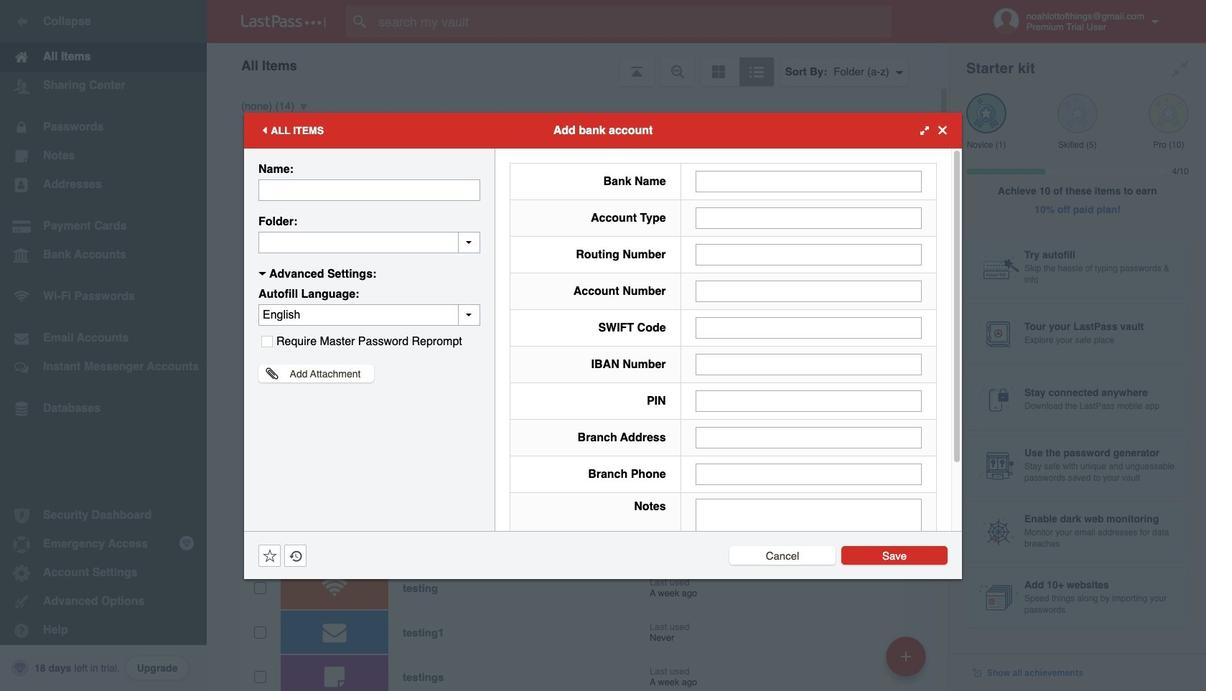 Task type: describe. For each thing, give the bounding box(es) containing it.
new item image
[[901, 652, 911, 662]]

main navigation navigation
[[0, 0, 207, 691]]



Task type: vqa. For each thing, say whether or not it's contained in the screenshot.
password field
no



Task type: locate. For each thing, give the bounding box(es) containing it.
new item navigation
[[881, 633, 935, 691]]

search my vault text field
[[346, 6, 920, 37]]

dialog
[[244, 112, 962, 597]]

Search search field
[[346, 6, 920, 37]]

None text field
[[695, 207, 922, 229], [695, 280, 922, 302], [695, 317, 922, 339], [695, 354, 922, 375], [695, 463, 922, 485], [695, 499, 922, 588], [695, 207, 922, 229], [695, 280, 922, 302], [695, 317, 922, 339], [695, 354, 922, 375], [695, 463, 922, 485], [695, 499, 922, 588]]

lastpass image
[[241, 15, 326, 28]]

vault options navigation
[[207, 43, 949, 86]]

None text field
[[695, 171, 922, 192], [258, 179, 480, 201], [258, 232, 480, 253], [695, 244, 922, 265], [695, 390, 922, 412], [695, 427, 922, 448], [695, 171, 922, 192], [258, 179, 480, 201], [258, 232, 480, 253], [695, 244, 922, 265], [695, 390, 922, 412], [695, 427, 922, 448]]



